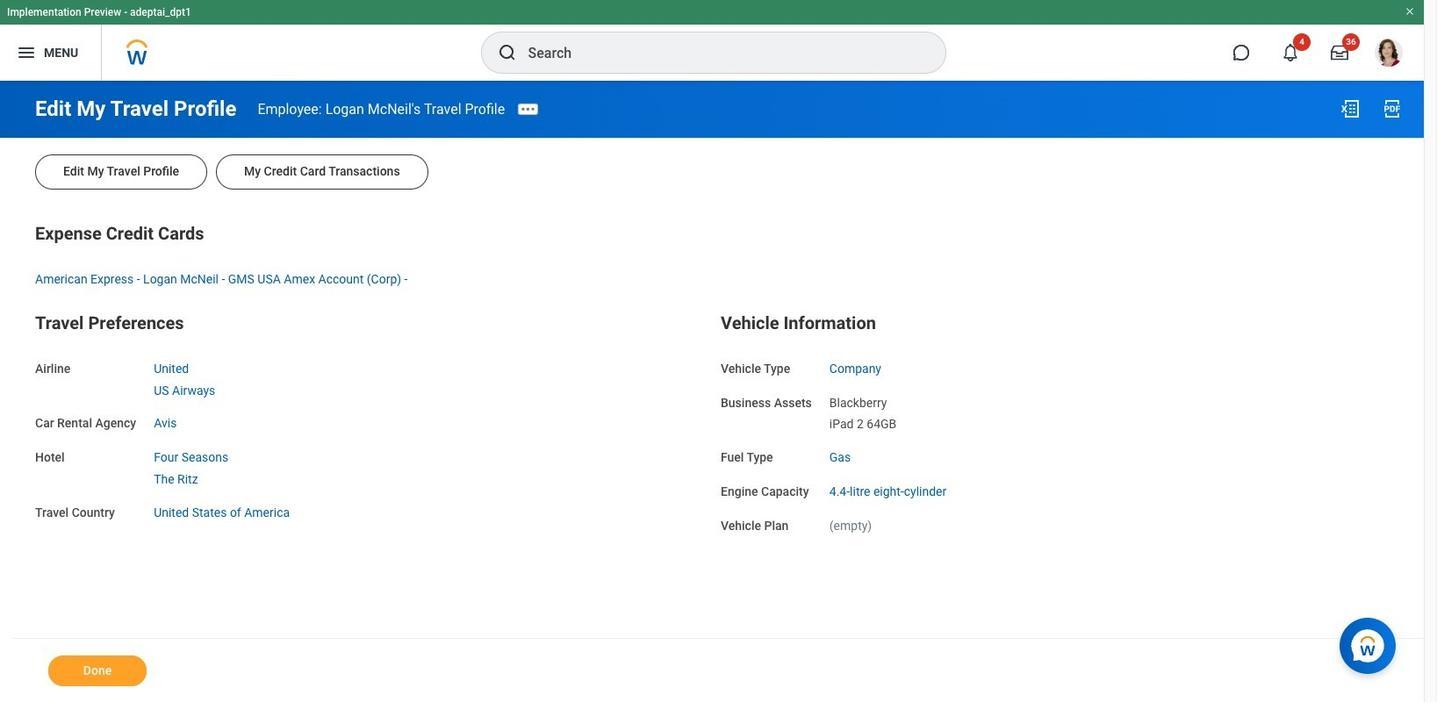 Task type: vqa. For each thing, say whether or not it's contained in the screenshot.
inbox large icon at the top
yes



Task type: describe. For each thing, give the bounding box(es) containing it.
notifications large image
[[1282, 44, 1299, 61]]

inbox large image
[[1331, 44, 1349, 61]]

export to excel image
[[1340, 98, 1361, 119]]

justify image
[[16, 42, 37, 63]]

profile logan mcneil image
[[1375, 39, 1403, 70]]

blackberry element
[[830, 392, 887, 410]]

view printable version (pdf) image
[[1382, 98, 1403, 119]]

Search Workday  search field
[[528, 33, 909, 72]]



Task type: locate. For each thing, give the bounding box(es) containing it.
items selected list
[[154, 358, 243, 399], [830, 392, 925, 433], [154, 447, 257, 488]]

group
[[35, 220, 1389, 288], [35, 309, 703, 522], [721, 309, 1389, 535]]

banner
[[0, 0, 1424, 81]]

employee: logan mcneil's travel profile element
[[258, 101, 505, 117]]

search image
[[497, 42, 518, 63]]

close environment banner image
[[1405, 6, 1415, 17]]

ipad 2 64gb element
[[830, 414, 897, 431]]

main content
[[0, 81, 1424, 702]]



